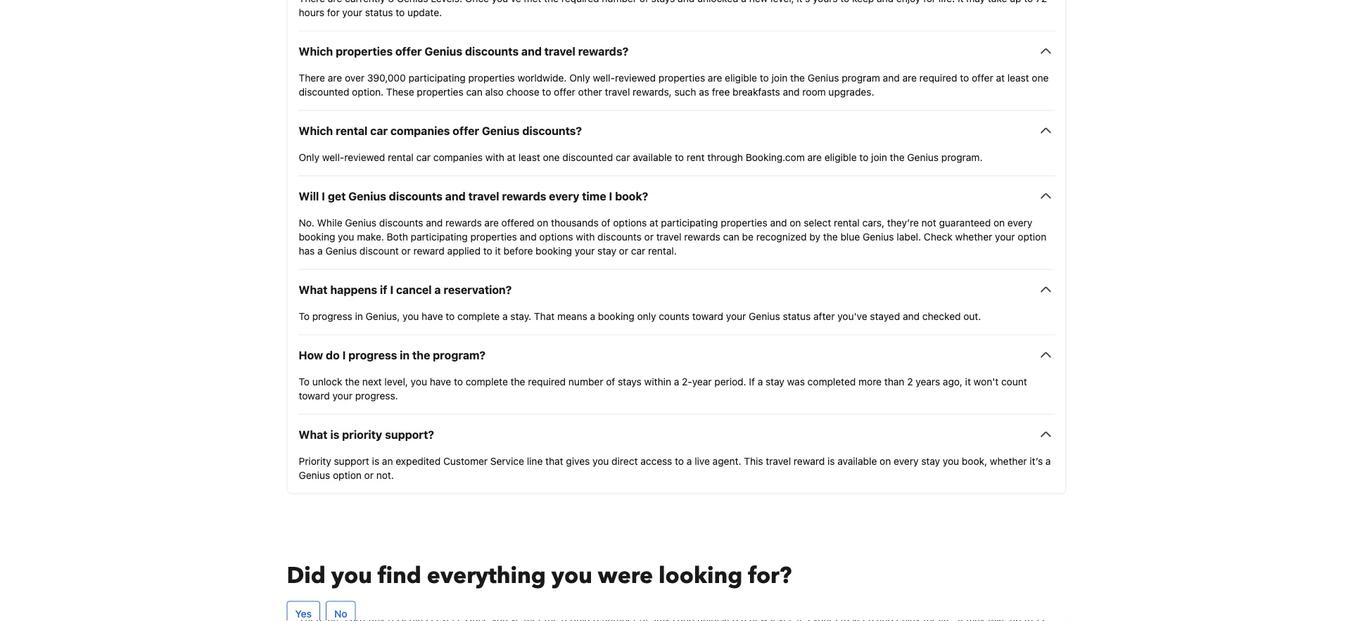 Task type: describe. For each thing, give the bounding box(es) containing it.
your inside there are currently 3 genius levels. once you've met the required number of stays and unlocked a new level, it's yours to keep and enjoy for life! it may take up to 72 hours for your status to update.
[[342, 6, 362, 18]]

are left over
[[328, 72, 342, 83]]

support
[[334, 455, 369, 467]]

you up no button
[[331, 561, 372, 591]]

this
[[744, 455, 763, 467]]

or down both
[[402, 245, 411, 256]]

the down stay.
[[511, 376, 525, 387]]

booking.com
[[746, 151, 805, 163]]

genius inside there are currently 3 genius levels. once you've met the required number of stays and unlocked a new level, it's yours to keep and enjoy for life! it may take up to 72 hours for your status to update.
[[397, 0, 428, 4]]

book,
[[962, 455, 988, 467]]

yours
[[813, 0, 838, 4]]

you inside no. while genius discounts and rewards are offered on thousands of options at participating properties and on select rental cars, they're not guaranteed on every booking you make. both participating properties and options with discounts or travel rewards can be recognized by the blue genius label. check whether your option has a genius discount or reward applied to it before booking your stay or car rental.
[[338, 231, 354, 242]]

direct
[[612, 455, 638, 467]]

2 horizontal spatial is
[[828, 455, 835, 467]]

no. while genius discounts and rewards are offered on thousands of options at participating properties and on select rental cars, they're not guaranteed on every booking you make. both participating properties and options with discounts or travel rewards can be recognized by the blue genius label. check whether your option has a genius discount or reward applied to it before booking your stay or car rental.
[[299, 217, 1047, 256]]

how do i progress in the program?
[[299, 348, 486, 362]]

happens
[[330, 283, 377, 296]]

by
[[810, 231, 821, 242]]

0 vertical spatial have
[[422, 310, 443, 322]]

and right program
[[883, 72, 900, 83]]

1 horizontal spatial discounted
[[563, 151, 613, 163]]

everything
[[427, 561, 546, 591]]

line
[[527, 455, 543, 467]]

no.
[[299, 217, 314, 228]]

participating inside there are over 390,000 participating properties worldwide. only well-reviewed properties are eligible to join the genius program and are required to offer at least one discounted option. these properties can also choose to offer other travel rewards, such as free breakfasts and room upgrades.
[[409, 72, 466, 83]]

1 vertical spatial participating
[[661, 217, 718, 228]]

car up book?
[[616, 151, 630, 163]]

can inside there are over 390,000 participating properties worldwide. only well-reviewed properties are eligible to join the genius program and are required to offer at least one discounted option. these properties can also choose to offer other travel rewards, such as free breakfasts and room upgrades.
[[466, 86, 483, 97]]

72
[[1036, 0, 1047, 4]]

of for and
[[640, 0, 649, 4]]

you left book, on the right of the page
[[943, 455, 959, 467]]

the inside there are over 390,000 participating properties worldwide. only well-reviewed properties are eligible to join the genius program and are required to offer at least one discounted option. these properties can also choose to offer other travel rewards, such as free breakfasts and room upgrades.
[[791, 72, 805, 83]]

you inside to unlock the next level, you have to complete the required number of stays within a 2-year period. if a stay was completed more than 2 years ago, it won't count toward your progress.
[[411, 376, 427, 387]]

are inside no. while genius discounts and rewards are offered on thousands of options at participating properties and on select rental cars, they're not guaranteed on every booking you make. both participating properties and options with discounts or travel rewards can be recognized by the blue genius label. check whether your option has a genius discount or reward applied to it before booking your stay or car rental.
[[485, 217, 499, 228]]

1 vertical spatial reviewed
[[344, 151, 385, 163]]

0 vertical spatial toward
[[692, 310, 724, 322]]

0 horizontal spatial booking
[[299, 231, 335, 242]]

travel up applied
[[468, 189, 499, 203]]

will i get genius discounts and travel rewards every time i book?
[[299, 189, 648, 203]]

will i get genius discounts and travel rewards every time i book? button
[[299, 187, 1055, 204]]

available inside priority support is an expedited customer service line that gives you direct access to a live agent. this travel reward is available on every stay you book, whether it's a genius option or not.
[[838, 455, 877, 467]]

i inside "dropdown button"
[[342, 348, 346, 362]]

was
[[787, 376, 805, 387]]

1 vertical spatial options
[[539, 231, 573, 242]]

these
[[386, 86, 414, 97]]

for?
[[748, 561, 792, 591]]

worldwide.
[[518, 72, 567, 83]]

1 vertical spatial status
[[783, 310, 811, 322]]

only
[[637, 310, 656, 322]]

or up rental.
[[644, 231, 654, 242]]

book?
[[615, 189, 648, 203]]

0 horizontal spatial at
[[507, 151, 516, 163]]

currently
[[345, 0, 385, 4]]

the left 'program.'
[[890, 151, 905, 163]]

did you find everything you were looking for?
[[287, 561, 792, 591]]

of inside no. while genius discounts and rewards are offered on thousands of options at participating properties and on select rental cars, they're not guaranteed on every booking you make. both participating properties and options with discounts or travel rewards can be recognized by the blue genius label. check whether your option has a genius discount or reward applied to it before booking your stay or car rental.
[[601, 217, 611, 228]]

to for what happens if i cancel a reservation?
[[299, 310, 310, 322]]

option inside priority support is an expedited customer service line that gives you direct access to a live agent. this travel reward is available on every stay you book, whether it's a genius option or not.
[[333, 469, 362, 481]]

after
[[814, 310, 835, 322]]

did
[[287, 561, 326, 591]]

1 horizontal spatial join
[[871, 151, 888, 163]]

get
[[328, 189, 346, 203]]

required inside there are over 390,000 participating properties worldwide. only well-reviewed properties are eligible to join the genius program and are required to offer at least one discounted option. these properties can also choose to offer other travel rewards, such as free breakfasts and room upgrades.
[[920, 72, 958, 83]]

stay inside to unlock the next level, you have to complete the required number of stays within a 2-year period. if a stay was completed more than 2 years ago, it won't count toward your progress.
[[766, 376, 785, 387]]

i right if
[[390, 283, 394, 296]]

agent.
[[713, 455, 741, 467]]

properties down offered on the left top of the page
[[471, 231, 517, 242]]

won't
[[974, 376, 999, 387]]

unlock
[[312, 376, 342, 387]]

be
[[742, 231, 754, 242]]

an
[[382, 455, 393, 467]]

to inside priority support is an expedited customer service line that gives you direct access to a live agent. this travel reward is available on every stay you book, whether it's a genius option or not.
[[675, 455, 684, 467]]

program.
[[942, 151, 983, 163]]

there are over 390,000 participating properties worldwide. only well-reviewed properties are eligible to join the genius program and are required to offer at least one discounted option. these properties can also choose to offer other travel rewards, such as free breakfasts and room upgrades.
[[299, 72, 1049, 97]]

the inside no. while genius discounts and rewards are offered on thousands of options at participating properties and on select rental cars, they're not guaranteed on every booking you make. both participating properties and options with discounts or travel rewards can be recognized by the blue genius label. check whether your option has a genius discount or reward applied to it before booking your stay or car rental.
[[823, 231, 838, 242]]

through
[[708, 151, 743, 163]]

1 horizontal spatial options
[[613, 217, 647, 228]]

stay inside no. while genius discounts and rewards are offered on thousands of options at participating properties and on select rental cars, they're not guaranteed on every booking you make. both participating properties and options with discounts or travel rewards can be recognized by the blue genius label. check whether your option has a genius discount or reward applied to it before booking your stay or car rental.
[[598, 245, 617, 256]]

and right stayed
[[903, 310, 920, 322]]

yes
[[295, 608, 312, 620]]

do
[[326, 348, 340, 362]]

are right program
[[903, 72, 917, 83]]

0 vertical spatial for
[[924, 0, 936, 4]]

are right booking.com
[[808, 151, 822, 163]]

checked
[[923, 310, 961, 322]]

met
[[524, 0, 542, 4]]

may
[[967, 0, 985, 4]]

were
[[598, 561, 653, 591]]

level, inside to unlock the next level, you have to complete the required number of stays within a 2-year period. if a stay was completed more than 2 years ago, it won't count toward your progress.
[[385, 376, 408, 387]]

priority support is an expedited customer service line that gives you direct access to a live agent. this travel reward is available on every stay you book, whether it's a genius option or not.
[[299, 455, 1051, 481]]

update.
[[408, 6, 442, 18]]

which for which properties offer genius discounts and travel rewards?
[[299, 44, 333, 58]]

you've
[[492, 0, 521, 4]]

if
[[380, 283, 387, 296]]

0 horizontal spatial only
[[299, 151, 320, 163]]

the left next
[[345, 376, 360, 387]]

and left room in the top right of the page
[[783, 86, 800, 97]]

will
[[299, 189, 319, 203]]

once
[[465, 0, 489, 4]]

new
[[749, 0, 768, 4]]

every inside no. while genius discounts and rewards are offered on thousands of options at participating properties and on select rental cars, they're not guaranteed on every booking you make. both participating properties and options with discounts or travel rewards can be recognized by the blue genius label. check whether your option has a genius discount or reward applied to it before booking your stay or car rental.
[[1008, 217, 1033, 228]]

genius inside priority support is an expedited customer service line that gives you direct access to a live agent. this travel reward is available on every stay you book, whether it's a genius option or not.
[[299, 469, 330, 481]]

not.
[[376, 469, 394, 481]]

and down will i get genius discounts and travel rewards every time i book?
[[426, 217, 443, 228]]

which rental car companies offer genius discounts?
[[299, 124, 582, 137]]

in inside how do i progress in the program? "dropdown button"
[[400, 348, 410, 362]]

1 horizontal spatial is
[[372, 455, 379, 467]]

complete inside to unlock the next level, you have to complete the required number of stays within a 2-year period. if a stay was completed more than 2 years ago, it won't count toward your progress.
[[466, 376, 508, 387]]

the inside there are currently 3 genius levels. once you've met the required number of stays and unlocked a new level, it's yours to keep and enjoy for life! it may take up to 72 hours for your status to update.
[[544, 0, 559, 4]]

1 vertical spatial rewards
[[446, 217, 482, 228]]

well- inside there are over 390,000 participating properties worldwide. only well-reviewed properties are eligible to join the genius program and are required to offer at least one discounted option. these properties can also choose to offer other travel rewards, such as free breakfasts and room upgrades.
[[593, 72, 615, 83]]

stays for and
[[651, 0, 675, 4]]

option.
[[352, 86, 384, 97]]

properties up also
[[468, 72, 515, 83]]

0 vertical spatial in
[[355, 310, 363, 322]]

what happens if i cancel a reservation?
[[299, 283, 512, 296]]

and up before
[[520, 231, 537, 242]]

period.
[[715, 376, 747, 387]]

count
[[1002, 376, 1027, 387]]

your right counts
[[726, 310, 746, 322]]

means
[[557, 310, 588, 322]]

genius left 'program.'
[[908, 151, 939, 163]]

looking
[[659, 561, 743, 591]]

such
[[675, 86, 696, 97]]

0 horizontal spatial well-
[[322, 151, 344, 163]]

i left get
[[322, 189, 325, 203]]

2 vertical spatial participating
[[411, 231, 468, 242]]

year
[[692, 376, 712, 387]]

they're
[[887, 217, 919, 228]]

status inside there are currently 3 genius levels. once you've met the required number of stays and unlocked a new level, it's yours to keep and enjoy for life! it may take up to 72 hours for your status to update.
[[365, 6, 393, 18]]

1 horizontal spatial eligible
[[825, 151, 857, 163]]

what is priority support? button
[[299, 426, 1055, 443]]

over
[[345, 72, 365, 83]]

out.
[[964, 310, 981, 322]]

has
[[299, 245, 315, 256]]

you left were
[[552, 561, 593, 591]]

car inside the which rental car companies offer genius discounts? dropdown button
[[370, 124, 388, 137]]

progress inside "dropdown button"
[[349, 348, 397, 362]]

your inside to unlock the next level, you have to complete the required number of stays within a 2-year period. if a stay was completed more than 2 years ago, it won't count toward your progress.
[[333, 390, 353, 401]]

level, inside there are currently 3 genius levels. once you've met the required number of stays and unlocked a new level, it's yours to keep and enjoy for life! it may take up to 72 hours for your status to update.
[[771, 0, 794, 4]]

genius up make.
[[345, 217, 377, 228]]

0 horizontal spatial least
[[519, 151, 540, 163]]

0 vertical spatial complete
[[458, 310, 500, 322]]

upgrades.
[[829, 86, 875, 97]]

you down cancel
[[403, 310, 419, 322]]

whether inside priority support is an expedited customer service line that gives you direct access to a live agent. this travel reward is available on every stay you book, whether it's a genius option or not.
[[990, 455, 1027, 467]]

stayed
[[870, 310, 900, 322]]

2-
[[682, 376, 692, 387]]

cars,
[[863, 217, 885, 228]]

0 vertical spatial progress
[[312, 310, 352, 322]]

no
[[334, 608, 347, 620]]

that
[[534, 310, 555, 322]]

properties up which rental car companies offer genius discounts?
[[417, 86, 464, 97]]

what is priority support?
[[299, 428, 434, 441]]

rental inside no. while genius discounts and rewards are offered on thousands of options at participating properties and on select rental cars, they're not guaranteed on every booking you make. both participating properties and options with discounts or travel rewards can be recognized by the blue genius label. check whether your option has a genius discount or reward applied to it before booking your stay or car rental.
[[834, 217, 860, 228]]

free
[[712, 86, 730, 97]]

program?
[[433, 348, 486, 362]]

you right gives
[[593, 455, 609, 467]]

program
[[842, 72, 880, 83]]

years
[[916, 376, 940, 387]]

of for within
[[606, 376, 615, 387]]

travel up worldwide.
[[545, 44, 576, 58]]

and up applied
[[445, 189, 466, 203]]

genius down update. in the top of the page
[[425, 44, 462, 58]]

and up recognized
[[770, 217, 787, 228]]

2 horizontal spatial booking
[[598, 310, 635, 322]]



Task type: locate. For each thing, give the bounding box(es) containing it.
1 vertical spatial it's
[[1030, 455, 1043, 467]]

or
[[644, 231, 654, 242], [402, 245, 411, 256], [619, 245, 629, 256], [364, 469, 374, 481]]

2 vertical spatial required
[[528, 376, 566, 387]]

1 horizontal spatial status
[[783, 310, 811, 322]]

genius left after
[[749, 310, 780, 322]]

it inside to unlock the next level, you have to complete the required number of stays within a 2-year period. if a stay was completed more than 2 years ago, it won't count toward your progress.
[[965, 376, 971, 387]]

0 horizontal spatial stays
[[618, 376, 642, 387]]

well- up other
[[593, 72, 615, 83]]

is inside the what is priority support? dropdown button
[[330, 428, 340, 441]]

discount
[[360, 245, 399, 256]]

1 horizontal spatial toward
[[692, 310, 724, 322]]

0 vertical spatial number
[[602, 0, 637, 4]]

required inside to unlock the next level, you have to complete the required number of stays within a 2-year period. if a stay was completed more than 2 years ago, it won't count toward your progress.
[[528, 376, 566, 387]]

1 vertical spatial have
[[430, 376, 451, 387]]

0 vertical spatial can
[[466, 86, 483, 97]]

1 horizontal spatial rental
[[388, 151, 414, 163]]

travel inside priority support is an expedited customer service line that gives you direct access to a live agent. this travel reward is available on every stay you book, whether it's a genius option or not.
[[766, 455, 791, 467]]

what inside dropdown button
[[299, 283, 328, 296]]

how
[[299, 348, 323, 362]]

genius right get
[[349, 189, 386, 203]]

toward down unlock
[[299, 390, 330, 401]]

ago,
[[943, 376, 963, 387]]

1 horizontal spatial reviewed
[[615, 72, 656, 83]]

0 horizontal spatial options
[[539, 231, 573, 242]]

0 horizontal spatial level,
[[385, 376, 408, 387]]

0 vertical spatial of
[[640, 0, 649, 4]]

1 horizontal spatial available
[[838, 455, 877, 467]]

1 vertical spatial rental
[[388, 151, 414, 163]]

1 vertical spatial discounted
[[563, 151, 613, 163]]

1 vertical spatial in
[[400, 348, 410, 362]]

which rental car companies offer genius discounts? button
[[299, 122, 1055, 139]]

1 vertical spatial required
[[920, 72, 958, 83]]

expedited
[[396, 455, 441, 467]]

customer
[[443, 455, 488, 467]]

companies inside dropdown button
[[391, 124, 450, 137]]

0 vertical spatial every
[[549, 189, 580, 203]]

make.
[[357, 231, 384, 242]]

in down genius,
[[400, 348, 410, 362]]

genius down also
[[482, 124, 520, 137]]

whether inside no. while genius discounts and rewards are offered on thousands of options at participating properties and on select rental cars, they're not guaranteed on every booking you make. both participating properties and options with discounts or travel rewards can be recognized by the blue genius label. check whether your option has a genius discount or reward applied to it before booking your stay or car rental.
[[956, 231, 993, 242]]

completed
[[808, 376, 856, 387]]

0 vertical spatial stays
[[651, 0, 675, 4]]

up
[[1010, 0, 1022, 4]]

there inside there are over 390,000 participating properties worldwide. only well-reviewed properties are eligible to join the genius program and are required to offer at least one discounted option. these properties can also choose to offer other travel rewards, such as free breakfasts and room upgrades.
[[299, 72, 325, 83]]

your
[[342, 6, 362, 18], [995, 231, 1015, 242], [575, 245, 595, 256], [726, 310, 746, 322], [333, 390, 353, 401]]

yes button
[[287, 601, 320, 622]]

status down 3
[[365, 6, 393, 18]]

0 vertical spatial least
[[1008, 72, 1029, 83]]

how do i progress in the program? button
[[299, 347, 1055, 363]]

1 what from the top
[[299, 283, 328, 296]]

find
[[378, 561, 422, 591]]

0 vertical spatial participating
[[409, 72, 466, 83]]

2
[[907, 376, 913, 387]]

rent
[[687, 151, 705, 163]]

participating up applied
[[411, 231, 468, 242]]

i right do
[[342, 348, 346, 362]]

1 horizontal spatial one
[[1032, 72, 1049, 83]]

of left the within
[[606, 376, 615, 387]]

required for level,
[[562, 0, 599, 4]]

the right by on the right
[[823, 231, 838, 242]]

which for which rental car companies offer genius discounts?
[[299, 124, 333, 137]]

check
[[924, 231, 953, 242]]

1 vertical spatial of
[[601, 217, 611, 228]]

it's inside priority support is an expedited customer service line that gives you direct access to a live agent. this travel reward is available on every stay you book, whether it's a genius option or not.
[[1030, 455, 1043, 467]]

rental inside dropdown button
[[336, 124, 368, 137]]

to up how
[[299, 310, 310, 322]]

0 horizontal spatial one
[[543, 151, 560, 163]]

rewards up applied
[[446, 217, 482, 228]]

toward inside to unlock the next level, you have to complete the required number of stays within a 2-year period. if a stay was completed more than 2 years ago, it won't count toward your progress.
[[299, 390, 330, 401]]

are up the free
[[708, 72, 722, 83]]

there inside there are currently 3 genius levels. once you've met the required number of stays and unlocked a new level, it's yours to keep and enjoy for life! it may take up to 72 hours for your status to update.
[[299, 0, 325, 4]]

your right check
[[995, 231, 1015, 242]]

0 horizontal spatial can
[[466, 86, 483, 97]]

it inside no. while genius discounts and rewards are offered on thousands of options at participating properties and on select rental cars, they're not guaranteed on every booking you make. both participating properties and options with discounts or travel rewards can be recognized by the blue genius label. check whether your option has a genius discount or reward applied to it before booking your stay or car rental.
[[495, 245, 501, 256]]

genius down the cars,
[[863, 231, 894, 242]]

access
[[641, 455, 672, 467]]

select
[[804, 217, 831, 228]]

1 horizontal spatial option
[[1018, 231, 1047, 242]]

properties up over
[[336, 44, 393, 58]]

1 vertical spatial complete
[[466, 376, 508, 387]]

3
[[388, 0, 394, 4]]

1 vertical spatial whether
[[990, 455, 1027, 467]]

join
[[772, 72, 788, 83], [871, 151, 888, 163]]

rewards inside dropdown button
[[502, 189, 547, 203]]

1 horizontal spatial at
[[650, 217, 659, 228]]

1 vertical spatial what
[[299, 428, 328, 441]]

options down book?
[[613, 217, 647, 228]]

what for what is priority support?
[[299, 428, 328, 441]]

or left not.
[[364, 469, 374, 481]]

have down "program?"
[[430, 376, 451, 387]]

booking down thousands
[[536, 245, 572, 256]]

companies down which rental car companies offer genius discounts?
[[433, 151, 483, 163]]

stays for within
[[618, 376, 642, 387]]

1 horizontal spatial least
[[1008, 72, 1029, 83]]

0 vertical spatial option
[[1018, 231, 1047, 242]]

with up will i get genius discounts and travel rewards every time i book?
[[486, 151, 505, 163]]

take
[[988, 0, 1007, 4]]

of inside to unlock the next level, you have to complete the required number of stays within a 2-year period. if a stay was completed more than 2 years ago, it won't count toward your progress.
[[606, 376, 615, 387]]

0 vertical spatial at
[[996, 72, 1005, 83]]

1 horizontal spatial well-
[[593, 72, 615, 83]]

travel right this
[[766, 455, 791, 467]]

least inside there are over 390,000 participating properties worldwide. only well-reviewed properties are eligible to join the genius program and are required to offer at least one discounted option. these properties can also choose to offer other travel rewards, such as free breakfasts and room upgrades.
[[1008, 72, 1029, 83]]

number inside to unlock the next level, you have to complete the required number of stays within a 2-year period. if a stay was completed more than 2 years ago, it won't count toward your progress.
[[569, 376, 604, 387]]

discounts?
[[522, 124, 582, 137]]

1 vertical spatial booking
[[536, 245, 572, 256]]

join inside there are over 390,000 participating properties worldwide. only well-reviewed properties are eligible to join the genius program and are required to offer at least one discounted option. these properties can also choose to offer other travel rewards, such as free breakfasts and room upgrades.
[[772, 72, 788, 83]]

2 what from the top
[[299, 428, 328, 441]]

what down has
[[299, 283, 328, 296]]

and up worldwide.
[[522, 44, 542, 58]]

1 horizontal spatial for
[[924, 0, 936, 4]]

1 horizontal spatial it
[[965, 376, 971, 387]]

discounted inside there are over 390,000 participating properties worldwide. only well-reviewed properties are eligible to join the genius program and are required to offer at least one discounted option. these properties can also choose to offer other travel rewards, such as free breakfasts and room upgrades.
[[299, 86, 349, 97]]

only inside there are over 390,000 participating properties worldwide. only well-reviewed properties are eligible to join the genius program and are required to offer at least one discounted option. these properties can also choose to offer other travel rewards, such as free breakfasts and room upgrades.
[[570, 72, 590, 83]]

enjoy
[[897, 0, 921, 4]]

within
[[644, 376, 671, 387]]

number
[[602, 0, 637, 4], [569, 376, 604, 387]]

the
[[544, 0, 559, 4], [791, 72, 805, 83], [890, 151, 905, 163], [823, 231, 838, 242], [412, 348, 430, 362], [345, 376, 360, 387], [511, 376, 525, 387]]

0 horizontal spatial it's
[[797, 0, 810, 4]]

which properties offer genius discounts and travel rewards? button
[[299, 42, 1055, 59]]

room
[[803, 86, 826, 97]]

0 horizontal spatial eligible
[[725, 72, 757, 83]]

to for how do i progress in the program?
[[299, 376, 310, 387]]

stays inside to unlock the next level, you have to complete the required number of stays within a 2-year period. if a stay was completed more than 2 years ago, it won't count toward your progress.
[[618, 376, 642, 387]]

only well-reviewed rental car companies with at least one discounted car available to rent through booking.com are eligible to join the genius program.
[[299, 151, 983, 163]]

blue
[[841, 231, 860, 242]]

at
[[996, 72, 1005, 83], [507, 151, 516, 163], [650, 217, 659, 228]]

your down currently
[[342, 6, 362, 18]]

before
[[504, 245, 533, 256]]

with
[[486, 151, 505, 163], [576, 231, 595, 242]]

or inside priority support is an expedited customer service line that gives you direct access to a live agent. this travel reward is available on every stay you book, whether it's a genius option or not.
[[364, 469, 374, 481]]

2 vertical spatial at
[[650, 217, 659, 228]]

1 vertical spatial available
[[838, 455, 877, 467]]

0 vertical spatial one
[[1032, 72, 1049, 83]]

can inside no. while genius discounts and rewards are offered on thousands of options at participating properties and on select rental cars, they're not guaranteed on every booking you make. both participating properties and options with discounts or travel rewards can be recognized by the blue genius label. check whether your option has a genius discount or reward applied to it before booking your stay or car rental.
[[723, 231, 740, 242]]

stays
[[651, 0, 675, 4], [618, 376, 642, 387]]

1 vertical spatial stays
[[618, 376, 642, 387]]

at inside no. while genius discounts and rewards are offered on thousands of options at participating properties and on select rental cars, they're not guaranteed on every booking you make. both participating properties and options with discounts or travel rewards can be recognized by the blue genius label. check whether your option has a genius discount or reward applied to it before booking your stay or car rental.
[[650, 217, 659, 228]]

participating down the will i get genius discounts and travel rewards every time i book? dropdown button
[[661, 217, 718, 228]]

a inside no. while genius discounts and rewards are offered on thousands of options at participating properties and on select rental cars, they're not guaranteed on every booking you make. both participating properties and options with discounts or travel rewards can be recognized by the blue genius label. check whether your option has a genius discount or reward applied to it before booking your stay or car rental.
[[318, 245, 323, 256]]

2 vertical spatial of
[[606, 376, 615, 387]]

discounted up time
[[563, 151, 613, 163]]

and left unlocked
[[678, 0, 695, 4]]

one inside there are over 390,000 participating properties worldwide. only well-reviewed properties are eligible to join the genius program and are required to offer at least one discounted option. these properties can also choose to offer other travel rewards, such as free breakfasts and room upgrades.
[[1032, 72, 1049, 83]]

1 vertical spatial for
[[327, 6, 340, 18]]

1 vertical spatial toward
[[299, 390, 330, 401]]

0 vertical spatial rental
[[336, 124, 368, 137]]

breakfasts
[[733, 86, 780, 97]]

participating
[[409, 72, 466, 83], [661, 217, 718, 228], [411, 231, 468, 242]]

can
[[466, 86, 483, 97], [723, 231, 740, 242]]

1 horizontal spatial stay
[[766, 376, 785, 387]]

0 vertical spatial stay
[[598, 245, 617, 256]]

both
[[387, 231, 408, 242]]

complete down "reservation?"
[[458, 310, 500, 322]]

choose
[[506, 86, 540, 97]]

status left after
[[783, 310, 811, 322]]

genius up update. in the top of the page
[[397, 0, 428, 4]]

can left also
[[466, 86, 483, 97]]

next
[[362, 376, 382, 387]]

not
[[922, 217, 937, 228]]

i right time
[[609, 189, 613, 203]]

genius down while at the left top
[[326, 245, 357, 256]]

1 horizontal spatial rewards
[[502, 189, 547, 203]]

have inside to unlock the next level, you have to complete the required number of stays within a 2-year period. if a stay was completed more than 2 years ago, it won't count toward your progress.
[[430, 376, 451, 387]]

0 vertical spatial available
[[633, 151, 672, 163]]

which properties offer genius discounts and travel rewards?
[[299, 44, 629, 58]]

properties inside dropdown button
[[336, 44, 393, 58]]

which up will
[[299, 124, 333, 137]]

of inside there are currently 3 genius levels. once you've met the required number of stays and unlocked a new level, it's yours to keep and enjoy for life! it may take up to 72 hours for your status to update.
[[640, 0, 649, 4]]

1 to from the top
[[299, 310, 310, 322]]

1 vertical spatial there
[[299, 72, 325, 83]]

join up breakfasts
[[772, 72, 788, 83]]

every inside dropdown button
[[549, 189, 580, 203]]

genius up room in the top right of the page
[[808, 72, 839, 83]]

and right keep
[[877, 0, 894, 4]]

2 horizontal spatial rewards
[[684, 231, 721, 242]]

0 horizontal spatial for
[[327, 6, 340, 18]]

number for within
[[569, 376, 604, 387]]

1 vertical spatial companies
[[433, 151, 483, 163]]

and
[[678, 0, 695, 4], [877, 0, 894, 4], [522, 44, 542, 58], [883, 72, 900, 83], [783, 86, 800, 97], [445, 189, 466, 203], [426, 217, 443, 228], [770, 217, 787, 228], [520, 231, 537, 242], [903, 310, 920, 322]]

2 vertical spatial rental
[[834, 217, 860, 228]]

reviewed inside there are over 390,000 participating properties worldwide. only well-reviewed properties are eligible to join the genius program and are required to offer at least one discounted option. these properties can also choose to offer other travel rewards, such as free breakfasts and room upgrades.
[[615, 72, 656, 83]]

level, up progress.
[[385, 376, 408, 387]]

complete down "program?"
[[466, 376, 508, 387]]

2 which from the top
[[299, 124, 333, 137]]

or left rental.
[[619, 245, 629, 256]]

it
[[958, 0, 964, 4]]

2 there from the top
[[299, 72, 325, 83]]

2 vertical spatial every
[[894, 455, 919, 467]]

as
[[699, 86, 709, 97]]

a inside dropdown button
[[435, 283, 441, 296]]

rewards left be
[[684, 231, 721, 242]]

eligible
[[725, 72, 757, 83], [825, 151, 857, 163]]

1 horizontal spatial every
[[894, 455, 919, 467]]

1 vertical spatial option
[[333, 469, 362, 481]]

2 vertical spatial booking
[[598, 310, 635, 322]]

to inside to unlock the next level, you have to complete the required number of stays within a 2-year period. if a stay was completed more than 2 years ago, it won't count toward your progress.
[[299, 376, 310, 387]]

a inside there are currently 3 genius levels. once you've met the required number of stays and unlocked a new level, it's yours to keep and enjoy for life! it may take up to 72 hours for your status to update.
[[741, 0, 747, 4]]

stays inside there are currently 3 genius levels. once you've met the required number of stays and unlocked a new level, it's yours to keep and enjoy for life! it may take up to 72 hours for your status to update.
[[651, 0, 675, 4]]

well- up get
[[322, 151, 344, 163]]

car inside no. while genius discounts and rewards are offered on thousands of options at participating properties and on select rental cars, they're not guaranteed on every booking you make. both participating properties and options with discounts or travel rewards can be recognized by the blue genius label. check whether your option has a genius discount or reward applied to it before booking your stay or car rental.
[[631, 245, 646, 256]]

well-
[[593, 72, 615, 83], [322, 151, 344, 163]]

reviewed
[[615, 72, 656, 83], [344, 151, 385, 163]]

1 horizontal spatial reward
[[794, 455, 825, 467]]

2 vertical spatial stay
[[922, 455, 940, 467]]

that
[[546, 455, 564, 467]]

other
[[578, 86, 602, 97]]

stay.
[[511, 310, 532, 322]]

what
[[299, 283, 328, 296], [299, 428, 328, 441]]

1 vertical spatial only
[[299, 151, 320, 163]]

1 there from the top
[[299, 0, 325, 4]]

travel inside no. while genius discounts and rewards are offered on thousands of options at participating properties and on select rental cars, they're not guaranteed on every booking you make. both participating properties and options with discounts or travel rewards can be recognized by the blue genius label. check whether your option has a genius discount or reward applied to it before booking your stay or car rental.
[[657, 231, 682, 242]]

whether right book, on the right of the page
[[990, 455, 1027, 467]]

discounted down over
[[299, 86, 349, 97]]

stay inside priority support is an expedited customer service line that gives you direct access to a live agent. this travel reward is available on every stay you book, whether it's a genius option or not.
[[922, 455, 940, 467]]

priority
[[342, 428, 382, 441]]

0 vertical spatial reviewed
[[615, 72, 656, 83]]

than
[[885, 376, 905, 387]]

you down while at the left top
[[338, 231, 354, 242]]

companies down these
[[391, 124, 450, 137]]

reward right this
[[794, 455, 825, 467]]

to inside no. while genius discounts and rewards are offered on thousands of options at participating properties and on select rental cars, they're not guaranteed on every booking you make. both participating properties and options with discounts or travel rewards can be recognized by the blue genius label. check whether your option has a genius discount or reward applied to it before booking your stay or car rental.
[[483, 245, 493, 256]]

properties up be
[[721, 217, 768, 228]]

you down how do i progress in the program?
[[411, 376, 427, 387]]

offered
[[502, 217, 535, 228]]

1 vertical spatial can
[[723, 231, 740, 242]]

to inside to unlock the next level, you have to complete the required number of stays within a 2-year period. if a stay was completed more than 2 years ago, it won't count toward your progress.
[[454, 376, 463, 387]]

in left genius,
[[355, 310, 363, 322]]

genius inside there are over 390,000 participating properties worldwide. only well-reviewed properties are eligible to join the genius program and are required to offer at least one discounted option. these properties can also choose to offer other travel rewards, such as free breakfasts and room upgrades.
[[808, 72, 839, 83]]

0 vertical spatial eligible
[[725, 72, 757, 83]]

reward inside priority support is an expedited customer service line that gives you direct access to a live agent. this travel reward is available on every stay you book, whether it's a genius option or not.
[[794, 455, 825, 467]]

it's inside there are currently 3 genius levels. once you've met the required number of stays and unlocked a new level, it's yours to keep and enjoy for life! it may take up to 72 hours for your status to update.
[[797, 0, 810, 4]]

are inside there are currently 3 genius levels. once you've met the required number of stays and unlocked a new level, it's yours to keep and enjoy for life! it may take up to 72 hours for your status to update.
[[328, 0, 342, 4]]

every inside priority support is an expedited customer service line that gives you direct access to a live agent. this travel reward is available on every stay you book, whether it's a genius option or not.
[[894, 455, 919, 467]]

stays left the within
[[618, 376, 642, 387]]

there for there are over 390,000 participating properties worldwide. only well-reviewed properties are eligible to join the genius program and are required to offer at least one discounted option. these properties can also choose to offer other travel rewards, such as free breakfasts and room upgrades.
[[299, 72, 325, 83]]

stay left was
[[766, 376, 785, 387]]

progress
[[312, 310, 352, 322], [349, 348, 397, 362]]

genius down priority
[[299, 469, 330, 481]]

car down option.
[[370, 124, 388, 137]]

what for what happens if i cancel a reservation?
[[299, 283, 328, 296]]

1 vertical spatial it
[[965, 376, 971, 387]]

car down which rental car companies offer genius discounts?
[[416, 151, 431, 163]]

there for there are currently 3 genius levels. once you've met the required number of stays and unlocked a new level, it's yours to keep and enjoy for life! it may take up to 72 hours for your status to update.
[[299, 0, 325, 4]]

properties up "such"
[[659, 72, 705, 83]]

at inside there are over 390,000 participating properties worldwide. only well-reviewed properties are eligible to join the genius program and are required to offer at least one discounted option. these properties can also choose to offer other travel rewards, such as free breakfasts and room upgrades.
[[996, 72, 1005, 83]]

0 vertical spatial whether
[[956, 231, 993, 242]]

required inside there are currently 3 genius levels. once you've met the required number of stays and unlocked a new level, it's yours to keep and enjoy for life! it may take up to 72 hours for your status to update.
[[562, 0, 599, 4]]

1 vertical spatial every
[[1008, 217, 1033, 228]]

eligible inside there are over 390,000 participating properties worldwide. only well-reviewed properties are eligible to join the genius program and are required to offer at least one discounted option. these properties can also choose to offer other travel rewards, such as free breakfasts and room upgrades.
[[725, 72, 757, 83]]

every right guaranteed
[[1008, 217, 1033, 228]]

0 horizontal spatial option
[[333, 469, 362, 481]]

0 vertical spatial it's
[[797, 0, 810, 4]]

1 horizontal spatial booking
[[536, 245, 572, 256]]

2 to from the top
[[299, 376, 310, 387]]

0 vertical spatial which
[[299, 44, 333, 58]]

what inside dropdown button
[[299, 428, 328, 441]]

1 vertical spatial one
[[543, 151, 560, 163]]

counts
[[659, 310, 690, 322]]

booking
[[299, 231, 335, 242], [536, 245, 572, 256], [598, 310, 635, 322]]

rental down which rental car companies offer genius discounts?
[[388, 151, 414, 163]]

option
[[1018, 231, 1047, 242], [333, 469, 362, 481]]

1 horizontal spatial level,
[[771, 0, 794, 4]]

booking left only on the left
[[598, 310, 635, 322]]

1 vertical spatial least
[[519, 151, 540, 163]]

2 vertical spatial rewards
[[684, 231, 721, 242]]

rewards up offered on the left top of the page
[[502, 189, 547, 203]]

to
[[841, 0, 850, 4], [1024, 0, 1033, 4], [396, 6, 405, 18], [760, 72, 769, 83], [960, 72, 969, 83], [542, 86, 551, 97], [675, 151, 684, 163], [860, 151, 869, 163], [483, 245, 493, 256], [446, 310, 455, 322], [454, 376, 463, 387], [675, 455, 684, 467]]

recognized
[[756, 231, 807, 242]]

1 vertical spatial with
[[576, 231, 595, 242]]

on inside priority support is an expedited customer service line that gives you direct access to a live agent. this travel reward is available on every stay you book, whether it's a genius option or not.
[[880, 455, 891, 467]]

participating down which properties offer genius discounts and travel rewards?
[[409, 72, 466, 83]]

travel inside there are over 390,000 participating properties worldwide. only well-reviewed properties are eligible to join the genius program and are required to offer at least one discounted option. these properties can also choose to offer other travel rewards, such as free breakfasts and room upgrades.
[[605, 86, 630, 97]]

1 vertical spatial eligible
[[825, 151, 857, 163]]

for right "hours" at the top left of page
[[327, 6, 340, 18]]

option inside no. while genius discounts and rewards are offered on thousands of options at participating properties and on select rental cars, they're not guaranteed on every booking you make. both participating properties and options with discounts or travel rewards can be recognized by the blue genius label. check whether your option has a genius discount or reward applied to it before booking your stay or car rental.
[[1018, 231, 1047, 242]]

0 horizontal spatial status
[[365, 6, 393, 18]]

while
[[317, 217, 342, 228]]

1 horizontal spatial stays
[[651, 0, 675, 4]]

0 horizontal spatial toward
[[299, 390, 330, 401]]

i
[[322, 189, 325, 203], [609, 189, 613, 203], [390, 283, 394, 296], [342, 348, 346, 362]]

stays up which properties offer genius discounts and travel rewards? dropdown button
[[651, 0, 675, 4]]

2 horizontal spatial stay
[[922, 455, 940, 467]]

with inside no. while genius discounts and rewards are offered on thousands of options at participating properties and on select rental cars, they're not guaranteed on every booking you make. both participating properties and options with discounts or travel rewards can be recognized by the blue genius label. check whether your option has a genius discount or reward applied to it before booking your stay or car rental.
[[576, 231, 595, 242]]

1 vertical spatial progress
[[349, 348, 397, 362]]

1 horizontal spatial it's
[[1030, 455, 1043, 467]]

the inside "dropdown button"
[[412, 348, 430, 362]]

0 horizontal spatial stay
[[598, 245, 617, 256]]

service
[[490, 455, 524, 467]]

1 which from the top
[[299, 44, 333, 58]]

are left offered on the left top of the page
[[485, 217, 499, 228]]

0 vertical spatial well-
[[593, 72, 615, 83]]

1 vertical spatial number
[[569, 376, 604, 387]]

have down cancel
[[422, 310, 443, 322]]

stay left book, on the right of the page
[[922, 455, 940, 467]]

what happens if i cancel a reservation? button
[[299, 281, 1055, 298]]

reviewed up get
[[344, 151, 385, 163]]

genius,
[[366, 310, 400, 322]]

of up which properties offer genius discounts and travel rewards? dropdown button
[[640, 0, 649, 4]]

0 vertical spatial level,
[[771, 0, 794, 4]]

progress.
[[355, 390, 398, 401]]

guaranteed
[[939, 217, 991, 228]]

rewards?
[[578, 44, 629, 58]]

thousands
[[551, 217, 599, 228]]

required for period.
[[528, 376, 566, 387]]

with down thousands
[[576, 231, 595, 242]]

every up thousands
[[549, 189, 580, 203]]

life!
[[939, 0, 955, 4]]

the right met
[[544, 0, 559, 4]]

your down thousands
[[575, 245, 595, 256]]

whether
[[956, 231, 993, 242], [990, 455, 1027, 467]]

the left "program?"
[[412, 348, 430, 362]]

rental up blue
[[834, 217, 860, 228]]

join up the cars,
[[871, 151, 888, 163]]

reward inside no. while genius discounts and rewards are offered on thousands of options at participating properties and on select rental cars, they're not guaranteed on every booking you make. both participating properties and options with discounts or travel rewards can be recognized by the blue genius label. check whether your option has a genius discount or reward applied to it before booking your stay or car rental.
[[414, 245, 445, 256]]

number for and
[[602, 0, 637, 4]]

number inside there are currently 3 genius levels. once you've met the required number of stays and unlocked a new level, it's yours to keep and enjoy for life! it may take up to 72 hours for your status to update.
[[602, 0, 637, 4]]

0 vertical spatial what
[[299, 283, 328, 296]]

0 vertical spatial with
[[486, 151, 505, 163]]

options
[[613, 217, 647, 228], [539, 231, 573, 242]]

which down "hours" at the top left of page
[[299, 44, 333, 58]]

number down 'means'
[[569, 376, 604, 387]]

reviewed up rewards,
[[615, 72, 656, 83]]



Task type: vqa. For each thing, say whether or not it's contained in the screenshot.
Limited supply in New York for your dates: 1 three-star hotels like this are already unavailable on our site
no



